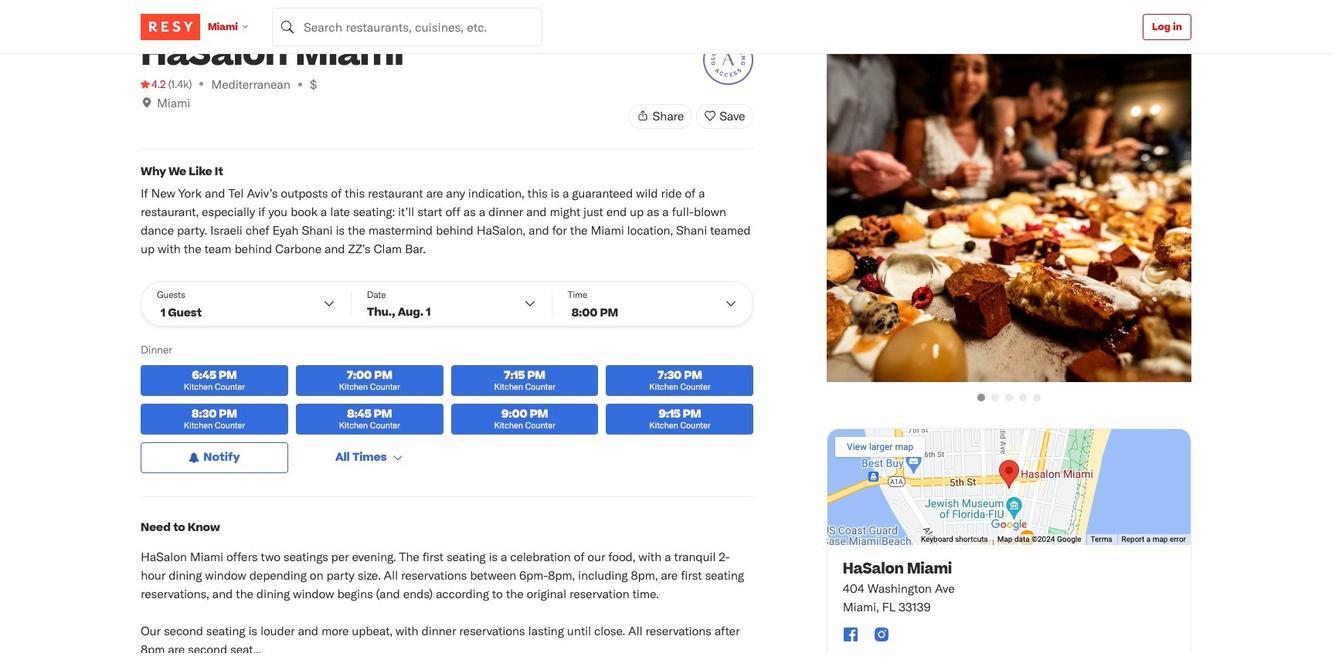 Task type: locate. For each thing, give the bounding box(es) containing it.
4.2 out of 5 stars image
[[141, 76, 166, 92]]

None field
[[272, 7, 542, 46]]



Task type: describe. For each thing, give the bounding box(es) containing it.
Search restaurants, cuisines, etc. text field
[[272, 7, 542, 46]]



Task type: vqa. For each thing, say whether or not it's contained in the screenshot.
the 4.3 out of 5 stars image
no



